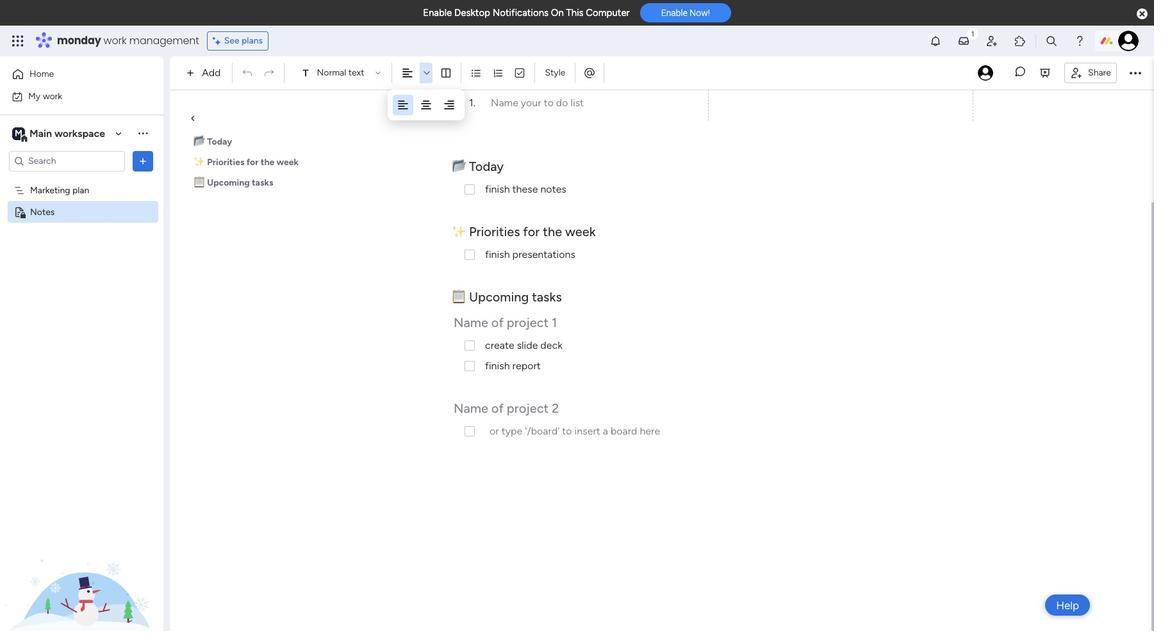 Task type: locate. For each thing, give the bounding box(es) containing it.
option
[[0, 179, 163, 181]]

the
[[261, 157, 274, 168], [543, 224, 562, 240]]

0 vertical spatial 📂
[[194, 136, 205, 147]]

0 vertical spatial priorities
[[207, 157, 244, 168]]

0 vertical spatial 📋 upcoming tasks
[[194, 178, 273, 188]]

0 horizontal spatial 📂 today
[[194, 136, 232, 147]]

0 horizontal spatial upcoming
[[207, 178, 250, 188]]

0 vertical spatial finish
[[485, 183, 510, 195]]

work inside button
[[43, 91, 62, 102]]

week
[[277, 157, 299, 168], [565, 224, 596, 240]]

1 horizontal spatial priorities
[[469, 224, 520, 240]]

these
[[512, 183, 538, 195]]

✨ priorities for the week
[[194, 157, 299, 168], [452, 224, 596, 240]]

1 vertical spatial tasks
[[532, 290, 562, 305]]

button padding image
[[420, 99, 433, 112], [443, 99, 456, 112]]

Search in workspace field
[[27, 154, 107, 169]]

1 horizontal spatial enable
[[661, 8, 688, 18]]

dapulse close image
[[1137, 8, 1148, 21]]

lottie animation element
[[0, 502, 163, 632]]

enable left desktop
[[423, 7, 452, 19]]

0 horizontal spatial button padding image
[[420, 99, 433, 112]]

tasks
[[252, 178, 273, 188], [532, 290, 562, 305]]

finish left 'these'
[[485, 183, 510, 195]]

1 vertical spatial finish
[[485, 249, 510, 261]]

3 finish from the top
[[485, 360, 510, 372]]

0 horizontal spatial priorities
[[207, 157, 244, 168]]

finish down the create on the left bottom
[[485, 360, 510, 372]]

0 horizontal spatial week
[[277, 157, 299, 168]]

1 button padding image from the left
[[420, 99, 433, 112]]

enable left now!
[[661, 8, 688, 18]]

0 horizontal spatial 📋
[[194, 178, 205, 188]]

this
[[566, 7, 584, 19]]

0 vertical spatial work
[[104, 33, 127, 48]]

1 vertical spatial work
[[43, 91, 62, 102]]

0 vertical spatial 📂 today
[[194, 136, 232, 147]]

0 horizontal spatial tasks
[[252, 178, 273, 188]]

today
[[207, 136, 232, 147], [469, 159, 504, 174]]

create
[[485, 340, 514, 352]]

📂
[[194, 136, 205, 147], [452, 159, 466, 174]]

0 horizontal spatial ✨
[[194, 157, 205, 168]]

v2 ellipsis image
[[1130, 65, 1141, 81]]

normal text
[[317, 67, 364, 78]]

workspace
[[54, 127, 105, 139]]

style
[[545, 67, 566, 78]]

work right the monday
[[104, 33, 127, 48]]

✨
[[194, 157, 205, 168], [452, 224, 466, 240]]

1 horizontal spatial the
[[543, 224, 562, 240]]

1 horizontal spatial ✨ priorities for the week
[[452, 224, 596, 240]]

📋 upcoming tasks
[[194, 178, 273, 188], [452, 290, 562, 305]]

1 horizontal spatial 📋 upcoming tasks
[[452, 290, 562, 305]]

finish for finish report
[[485, 360, 510, 372]]

1 horizontal spatial 📂 today
[[452, 159, 507, 174]]

invite members image
[[986, 35, 998, 47]]

0 horizontal spatial 📋 upcoming tasks
[[194, 178, 273, 188]]

text
[[348, 67, 364, 78]]

now!
[[690, 8, 710, 18]]

home
[[29, 69, 54, 79]]

2 vertical spatial finish
[[485, 360, 510, 372]]

workspace options image
[[136, 127, 149, 140]]

list box
[[0, 177, 163, 396]]

main
[[29, 127, 52, 139]]

finish left presentations
[[485, 249, 510, 261]]

1 vertical spatial 📋
[[452, 290, 466, 305]]

1 vertical spatial today
[[469, 159, 504, 174]]

0 vertical spatial ✨ priorities for the week
[[194, 157, 299, 168]]

private board image
[[13, 206, 26, 218]]

finish presentations
[[485, 249, 575, 261]]

📂 today
[[194, 136, 232, 147], [452, 159, 507, 174]]

1 horizontal spatial work
[[104, 33, 127, 48]]

button padding image left '1'
[[443, 99, 456, 112]]

0 horizontal spatial work
[[43, 91, 62, 102]]

1 vertical spatial ✨
[[452, 224, 466, 240]]

notifications
[[493, 7, 549, 19]]

help button
[[1045, 595, 1090, 616]]

0 vertical spatial 📋
[[194, 178, 205, 188]]

add button
[[181, 63, 228, 83]]

1 horizontal spatial today
[[469, 159, 504, 174]]

upcoming
[[207, 178, 250, 188], [469, 290, 529, 305]]

📋
[[194, 178, 205, 188], [452, 290, 466, 305]]

1 finish from the top
[[485, 183, 510, 195]]

1 horizontal spatial 📋
[[452, 290, 466, 305]]

enable for enable now!
[[661, 8, 688, 18]]

1 vertical spatial 📋 upcoming tasks
[[452, 290, 562, 305]]

mention image
[[583, 66, 596, 79]]

1 vertical spatial week
[[565, 224, 596, 240]]

enable
[[423, 7, 452, 19], [661, 8, 688, 18]]

1 horizontal spatial for
[[523, 224, 540, 240]]

priorities
[[207, 157, 244, 168], [469, 224, 520, 240]]

enable for enable desktop notifications on this computer
[[423, 7, 452, 19]]

0 horizontal spatial the
[[261, 157, 274, 168]]

0 vertical spatial upcoming
[[207, 178, 250, 188]]

1 horizontal spatial upcoming
[[469, 290, 529, 305]]

0 horizontal spatial for
[[247, 157, 259, 168]]

2 finish from the top
[[485, 249, 510, 261]]

finish for finish presentations
[[485, 249, 510, 261]]

1 horizontal spatial button padding image
[[443, 99, 456, 112]]

0 horizontal spatial enable
[[423, 7, 452, 19]]

help image
[[1073, 35, 1086, 47]]

workspace image
[[12, 127, 25, 141]]

for
[[247, 157, 259, 168], [523, 224, 540, 240]]

my
[[28, 91, 41, 102]]

finish for finish these notes
[[485, 183, 510, 195]]

1 vertical spatial ✨ priorities for the week
[[452, 224, 596, 240]]

enable now!
[[661, 8, 710, 18]]

board activity image
[[978, 65, 993, 81]]

enable inside "button"
[[661, 8, 688, 18]]

notes
[[540, 183, 566, 195]]

2 button padding image from the left
[[443, 99, 456, 112]]

0 vertical spatial today
[[207, 136, 232, 147]]

1 vertical spatial upcoming
[[469, 290, 529, 305]]

1 horizontal spatial 📂
[[452, 159, 466, 174]]

1 horizontal spatial tasks
[[532, 290, 562, 305]]

notes
[[30, 207, 55, 218]]

list box containing marketing plan
[[0, 177, 163, 396]]

work right my
[[43, 91, 62, 102]]

marketing plan
[[30, 185, 89, 196]]

finish these notes
[[485, 183, 566, 195]]

finish
[[485, 183, 510, 195], [485, 249, 510, 261], [485, 360, 510, 372]]

work
[[104, 33, 127, 48], [43, 91, 62, 102]]

0 vertical spatial the
[[261, 157, 274, 168]]

button padding image right button padding icon
[[420, 99, 433, 112]]



Task type: vqa. For each thing, say whether or not it's contained in the screenshot.
the ✨ priorities for the week to the right
yes



Task type: describe. For each thing, give the bounding box(es) containing it.
bulleted list image
[[471, 67, 482, 79]]

1 vertical spatial 📂
[[452, 159, 466, 174]]

main workspace
[[29, 127, 105, 139]]

checklist image
[[514, 67, 526, 79]]

0 horizontal spatial ✨ priorities for the week
[[194, 157, 299, 168]]

workspace selection element
[[12, 126, 107, 143]]

notifications image
[[929, 35, 942, 47]]

my work button
[[8, 86, 138, 107]]

lottie animation image
[[0, 502, 163, 632]]

search everything image
[[1045, 35, 1058, 47]]

1 vertical spatial the
[[543, 224, 562, 240]]

0 vertical spatial tasks
[[252, 178, 273, 188]]

apps image
[[1014, 35, 1027, 47]]

layout image
[[441, 67, 452, 79]]

finish report
[[485, 360, 541, 372]]

slide
[[517, 340, 538, 352]]

see plans button
[[207, 31, 269, 51]]

style button
[[539, 62, 571, 84]]

0 vertical spatial ✨
[[194, 157, 205, 168]]

button padding image
[[397, 99, 409, 112]]

computer
[[586, 7, 630, 19]]

.
[[473, 97, 475, 109]]

numbered list image
[[492, 67, 504, 79]]

desktop
[[454, 7, 490, 19]]

inbox image
[[957, 35, 970, 47]]

enable now! button
[[640, 3, 731, 23]]

home button
[[8, 64, 138, 85]]

1 vertical spatial for
[[523, 224, 540, 240]]

presentations
[[512, 249, 575, 261]]

report
[[512, 360, 541, 372]]

1 vertical spatial priorities
[[469, 224, 520, 240]]

1
[[469, 97, 473, 109]]

monday
[[57, 33, 101, 48]]

help
[[1056, 599, 1079, 612]]

1 horizontal spatial week
[[565, 224, 596, 240]]

plan
[[72, 185, 89, 196]]

normal
[[317, 67, 346, 78]]

share
[[1088, 67, 1111, 78]]

marketing
[[30, 185, 70, 196]]

plans
[[242, 35, 263, 46]]

share button
[[1064, 62, 1117, 83]]

see
[[224, 35, 239, 46]]

my work
[[28, 91, 62, 102]]

1 .
[[469, 97, 475, 109]]

0 horizontal spatial 📂
[[194, 136, 205, 147]]

on
[[551, 7, 564, 19]]

1 horizontal spatial ✨
[[452, 224, 466, 240]]

kendall parks image
[[1118, 31, 1139, 51]]

enable desktop notifications on this computer
[[423, 7, 630, 19]]

0 horizontal spatial today
[[207, 136, 232, 147]]

create slide deck
[[485, 340, 563, 352]]

0 vertical spatial week
[[277, 157, 299, 168]]

1 vertical spatial 📂 today
[[452, 159, 507, 174]]

see plans
[[224, 35, 263, 46]]

monday work management
[[57, 33, 199, 48]]

1 image
[[967, 26, 979, 41]]

work for monday
[[104, 33, 127, 48]]

add
[[202, 67, 221, 79]]

select product image
[[12, 35, 24, 47]]

m
[[15, 128, 22, 139]]

deck
[[540, 340, 563, 352]]

options image
[[136, 155, 149, 168]]

0 vertical spatial for
[[247, 157, 259, 168]]

management
[[129, 33, 199, 48]]

work for my
[[43, 91, 62, 102]]



